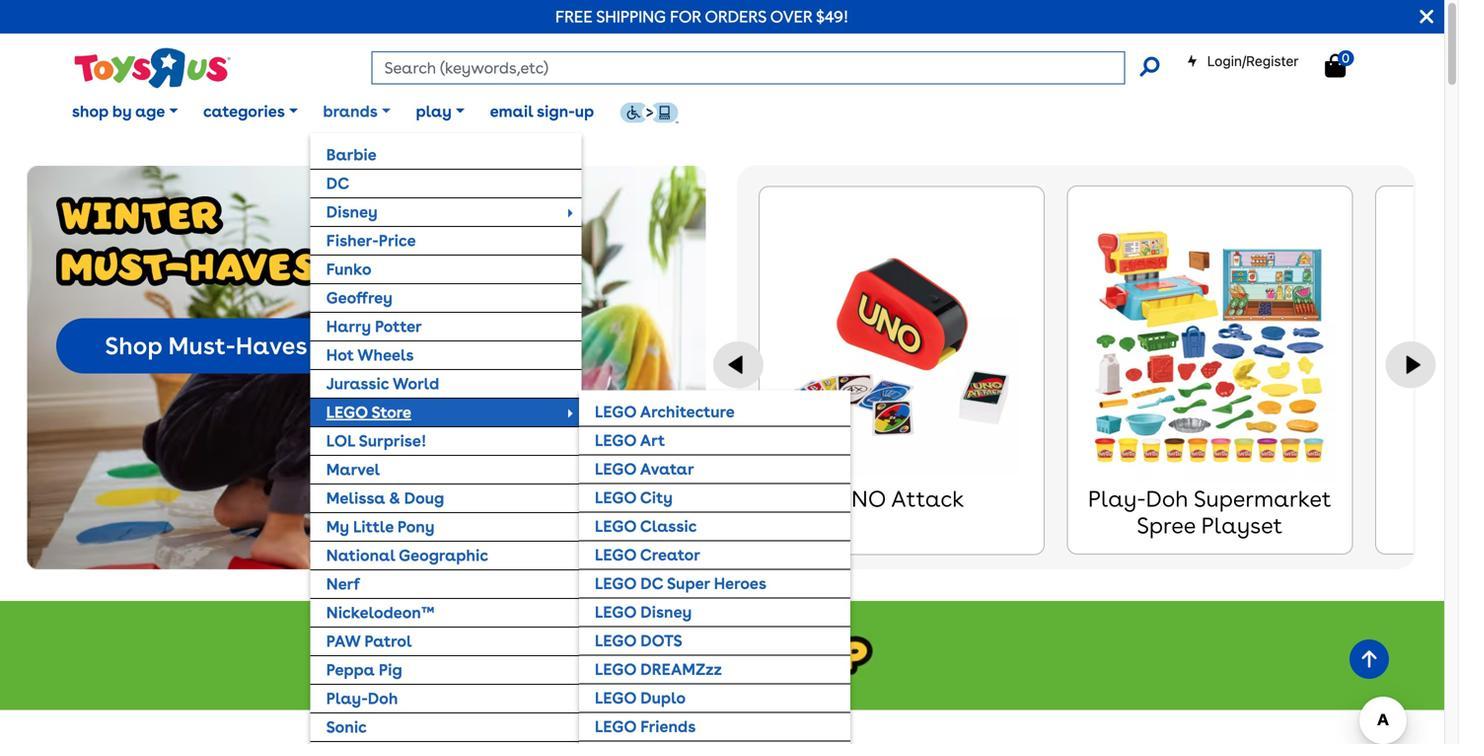 Task type: describe. For each thing, give the bounding box(es) containing it.
duplo
[[641, 688, 686, 708]]

little
[[353, 517, 394, 536]]

email sign-up link
[[477, 87, 607, 136]]

lego store
[[326, 403, 412, 422]]

heroes
[[714, 574, 767, 593]]

lego inside popup button
[[326, 403, 368, 422]]

play-doh link
[[311, 685, 582, 712]]

play
[[416, 102, 452, 121]]

marvel link
[[311, 456, 582, 483]]

by
[[112, 102, 132, 121]]

lego disney link
[[579, 599, 851, 626]]

disney button
[[311, 198, 582, 226]]

lego-store menu
[[579, 390, 851, 744]]

friends
[[641, 717, 696, 736]]

dc link
[[311, 170, 582, 197]]

barbie
[[326, 145, 377, 164]]

potter
[[375, 317, 422, 336]]

lego store button
[[311, 399, 582, 426]]

play button
[[403, 87, 477, 136]]

brands button
[[311, 87, 403, 136]]

jurassic world link
[[311, 370, 582, 398]]

up
[[575, 102, 594, 121]]

creator
[[640, 545, 701, 564]]

harry potter link
[[311, 313, 582, 340]]

nerf link
[[311, 570, 582, 598]]

my little pony link
[[311, 513, 582, 541]]

age
[[135, 102, 165, 121]]

doh
[[368, 689, 398, 708]]

close button image
[[1421, 6, 1434, 28]]

free shipping for orders over $49! link
[[556, 7, 849, 26]]

this icon serves as a link to download the essential accessibility assistive technology app for individuals with physical disabilities. it is featured as part of our commitment to diversity and inclusion. image
[[620, 102, 679, 124]]

&
[[389, 488, 400, 508]]

architecture
[[640, 402, 735, 421]]

lego classic link
[[579, 513, 851, 540]]

lego friends link
[[579, 713, 851, 741]]

sonic link
[[311, 713, 582, 741]]

art
[[640, 431, 665, 450]]

lego architecture lego art lego avatar lego city lego classic lego creator lego dc super heroes lego disney lego dots lego dreamzzz lego duplo lego friends
[[595, 402, 767, 736]]

world
[[393, 374, 439, 393]]

go to previous image
[[714, 341, 764, 389]]

paw patrol link
[[311, 628, 582, 655]]

nerf
[[326, 574, 360, 594]]

lego architecture link
[[579, 398, 851, 426]]

peppa pig link
[[311, 656, 582, 684]]

ways to shop image
[[0, 601, 1445, 710]]

hot wheels link
[[311, 341, 582, 369]]

jurassic
[[326, 374, 389, 393]]

lego creator link
[[579, 541, 851, 569]]

my
[[326, 517, 349, 536]]

fisher-
[[326, 231, 379, 250]]

dreamzzz
[[641, 660, 722, 679]]

peppa
[[326, 660, 375, 679]]

lol surprise! marvel melissa & doug my little pony national geographic nerf nickelodeon™ paw patrol peppa pig play-doh sonic
[[326, 431, 488, 737]]

national geographic link
[[311, 542, 582, 569]]

orders
[[705, 7, 767, 26]]

shop-by-brand menu
[[311, 133, 851, 744]]

shop
[[105, 331, 162, 360]]

avatar
[[640, 459, 694, 479]]

twister hero image desktop image
[[27, 166, 706, 569]]

play-
[[326, 689, 368, 708]]

0
[[1342, 50, 1350, 65]]

dots
[[641, 631, 683, 650]]

lego art link
[[579, 427, 851, 454]]

shop
[[72, 102, 108, 121]]



Task type: vqa. For each thing, say whether or not it's contained in the screenshot.
tabletop
no



Task type: locate. For each thing, give the bounding box(es) containing it.
1 horizontal spatial disney
[[641, 602, 692, 622]]

store
[[372, 403, 412, 422]]

disney up the fisher- at the left of page
[[326, 202, 378, 221]]

lol
[[326, 431, 355, 450]]

classic
[[640, 517, 697, 536]]

shop by age
[[72, 102, 165, 121]]

dc down barbie
[[326, 174, 350, 193]]

lego
[[595, 402, 637, 421], [326, 403, 368, 422], [595, 431, 637, 450], [595, 459, 637, 479], [595, 488, 637, 507], [595, 517, 637, 536], [595, 545, 637, 564], [595, 574, 637, 593], [595, 602, 637, 622], [595, 631, 637, 650], [595, 660, 637, 679], [595, 688, 637, 708], [595, 717, 637, 736]]

0 horizontal spatial dc
[[326, 174, 350, 193]]

geographic
[[399, 546, 488, 565]]

lol surprise! link
[[311, 427, 582, 455]]

pony
[[398, 517, 435, 536]]

marvel
[[326, 460, 380, 479]]

shop must-haves
[[105, 331, 308, 360]]

paw
[[326, 632, 361, 651]]

toys r us image
[[73, 46, 231, 90]]

free
[[556, 7, 593, 26]]

shipping
[[597, 7, 666, 26]]

lego dc super heroes link
[[579, 570, 851, 598]]

disney up the dots
[[641, 602, 692, 622]]

0 vertical spatial disney
[[326, 202, 378, 221]]

hot
[[326, 345, 354, 365]]

sign-
[[537, 102, 575, 121]]

1 vertical spatial disney
[[641, 602, 692, 622]]

winter must haves image
[[56, 196, 322, 286]]

Enter Keyword or Item No. search field
[[372, 51, 1126, 84]]

geoffrey
[[326, 288, 393, 307]]

categories button
[[191, 87, 311, 136]]

fisher-price link
[[311, 227, 582, 254]]

barbie link
[[311, 141, 582, 169]]

categories
[[203, 102, 285, 121]]

dc inside 'lego architecture lego art lego avatar lego city lego classic lego creator lego dc super heroes lego disney lego dots lego dreamzzz lego duplo lego friends'
[[641, 574, 664, 593]]

lego avatar link
[[579, 455, 851, 483]]

nickelodeon™
[[326, 603, 434, 622]]

must-
[[168, 331, 236, 360]]

melissa
[[326, 488, 386, 508]]

haves
[[236, 331, 308, 360]]

doug
[[404, 488, 444, 508]]

lego duplo link
[[579, 684, 851, 712]]

melissa & doug link
[[311, 484, 582, 512]]

funko link
[[311, 255, 582, 283]]

$49!
[[816, 7, 849, 26]]

0 horizontal spatial disney
[[326, 202, 378, 221]]

price
[[379, 231, 416, 250]]

None search field
[[372, 51, 1160, 84]]

super
[[667, 574, 710, 593]]

funko
[[326, 259, 372, 279]]

nickelodeon™ link
[[311, 599, 582, 627]]

over
[[771, 7, 813, 26]]

brands
[[323, 102, 378, 121]]

patrol
[[365, 632, 412, 651]]

dc
[[326, 174, 350, 193], [641, 574, 664, 593]]

menu bar
[[59, 77, 1445, 744]]

login/register button
[[1187, 51, 1299, 71]]

surprise!
[[359, 431, 427, 450]]

disney inside 'lego architecture lego art lego avatar lego city lego classic lego creator lego dc super heroes lego disney lego dots lego dreamzzz lego duplo lego friends'
[[641, 602, 692, 622]]

wheels
[[357, 345, 414, 365]]

1 horizontal spatial dc
[[641, 574, 664, 593]]

lego dreamzzz link
[[579, 656, 851, 683]]

login/register
[[1208, 53, 1299, 69]]

for
[[670, 7, 701, 26]]

email
[[490, 102, 533, 121]]

disney inside barbie dc disney fisher-price funko geoffrey harry potter hot wheels jurassic world
[[326, 202, 378, 221]]

harry
[[326, 317, 371, 336]]

0 link
[[1326, 50, 1366, 78]]

menu bar containing shop by age
[[59, 77, 1445, 744]]

shop by age button
[[59, 87, 191, 136]]

free shipping for orders over $49!
[[556, 7, 849, 26]]

1 vertical spatial dc
[[641, 574, 664, 593]]

0 vertical spatial dc
[[326, 174, 350, 193]]

dc down creator
[[641, 574, 664, 593]]

sonic
[[326, 717, 367, 737]]

dc inside barbie dc disney fisher-price funko geoffrey harry potter hot wheels jurassic world
[[326, 174, 350, 193]]

lego dots link
[[579, 627, 851, 655]]

lego city link
[[579, 484, 851, 512]]

city
[[640, 488, 673, 507]]

barbie dc disney fisher-price funko geoffrey harry potter hot wheels jurassic world
[[326, 145, 439, 393]]

shopping bag image
[[1326, 54, 1346, 77]]

pig
[[379, 660, 402, 679]]

go to next image
[[1386, 341, 1437, 389]]



